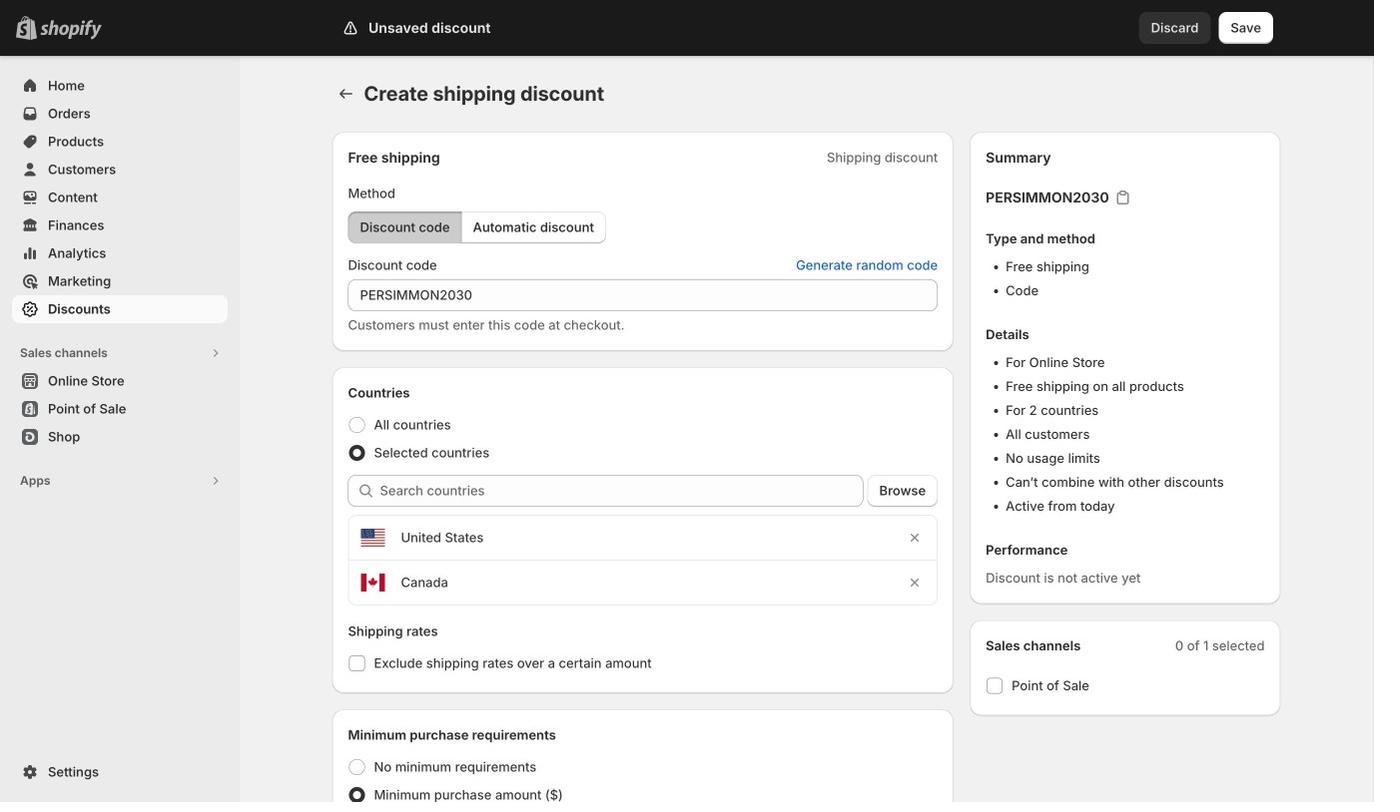 Task type: describe. For each thing, give the bounding box(es) containing it.
Search countries text field
[[380, 475, 863, 507]]



Task type: locate. For each thing, give the bounding box(es) containing it.
None text field
[[348, 280, 938, 312]]

shopify image
[[40, 20, 102, 40]]



Task type: vqa. For each thing, say whether or not it's contained in the screenshot.
0.00 text box
no



